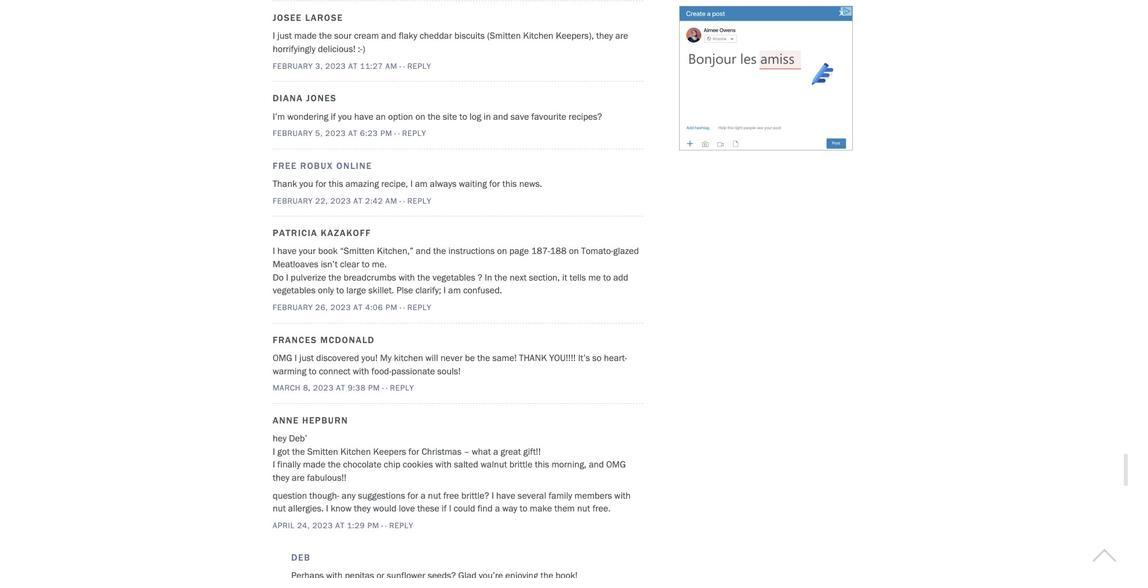 Task type: describe. For each thing, give the bounding box(es) containing it.
log
[[470, 111, 481, 122]]

i up meatloaves
[[273, 246, 275, 257]]

9:38
[[348, 383, 366, 393]]

at for sour
[[348, 61, 358, 71]]

family
[[549, 490, 572, 501]]

2 horizontal spatial on
[[569, 246, 579, 257]]

morning,
[[552, 459, 586, 470]]

pm for frances mcdonald
[[368, 383, 380, 393]]

am right 11:27 in the left of the page
[[386, 61, 397, 71]]

wondering
[[287, 111, 328, 122]]

and inside hey deb' i got the smitten kitchen keepers for christmas – what a great gift!! i finally made the chocolate chip cookies with salted walnut brittle this morning, and omg they are fabulous!!
[[589, 459, 604, 470]]

me
[[588, 272, 601, 283]]

omg inside hey deb' i got the smitten kitchen keepers for christmas – what a great gift!! i finally made the chocolate chip cookies with salted walnut brittle this morning, and omg they are fabulous!!
[[606, 459, 626, 470]]

the inside omg i just discovered you! my kitchen will never be the same! thank you!!!! it's so heart- warming to connect with food-passionate souls!
[[477, 353, 490, 364]]

omg inside omg i just discovered you! my kitchen will never be the same! thank you!!!! it's so heart- warming to connect with food-passionate souls!
[[273, 353, 292, 364]]

2023 for you
[[325, 129, 346, 139]]

me.
[[372, 259, 387, 270]]

free robux online
[[273, 160, 372, 171]]

chocolate
[[343, 459, 381, 470]]

2 horizontal spatial nut
[[577, 503, 590, 514]]

11:27
[[360, 61, 383, 71]]

if inside question though- any suggestions for a nut free brittle? i have several family members with nut allergies. i know they would love these if i could find a way to make them nut free.
[[442, 503, 447, 514]]

omg i just discovered you! my kitchen will never be the same! thank you!!!! it's so heart- warming to connect with food-passionate souls!
[[273, 353, 627, 377]]

discovered
[[316, 353, 359, 364]]

thank
[[273, 178, 297, 189]]

with inside hey deb' i got the smitten kitchen keepers for christmas – what a great gift!! i finally made the chocolate chip cookies with salted walnut brittle this morning, and omg they are fabulous!!
[[435, 459, 452, 470]]

reply down clarify;
[[407, 303, 431, 313]]

reply link for on
[[398, 129, 426, 139]]

1 horizontal spatial nut
[[428, 490, 441, 501]]

amazing
[[346, 178, 379, 189]]

made inside 'i just made the sour cream and flaky cheddar biscuits (smitten kitchen keepers), they are horrifyingly delicious! :-)'
[[294, 30, 317, 41]]

2023 for this
[[330, 196, 351, 206]]

this inside hey deb' i got the smitten kitchen keepers for christmas – what a great gift!! i finally made the chocolate chip cookies with salted walnut brittle this morning, and omg they are fabulous!!
[[535, 459, 549, 470]]

0 vertical spatial you
[[338, 111, 352, 122]]

5,
[[315, 129, 323, 139]]

know
[[331, 503, 352, 514]]

tells
[[570, 272, 586, 283]]

christmas
[[422, 446, 462, 457]]

february for you
[[273, 196, 313, 206]]

they inside question though- any suggestions for a nut free brittle? i have several family members with nut allergies. i know they would love these if i could find a way to make them nut free.
[[354, 503, 371, 514]]

keepers),
[[556, 30, 594, 41]]

connect
[[319, 366, 350, 377]]

glazed
[[613, 246, 639, 257]]

news.
[[519, 178, 542, 189]]

heart-
[[604, 353, 627, 364]]

deb
[[291, 552, 311, 563]]

for inside question though- any suggestions for a nut free brittle? i have several family members with nut allergies. i know they would love these if i could find a way to make them nut free.
[[408, 490, 418, 501]]

horrifyingly
[[273, 43, 316, 54]]

hepburn
[[302, 415, 348, 426]]

reply for on
[[402, 129, 426, 139]]

reply down love
[[389, 521, 413, 531]]

they inside 'i just made the sour cream and flaky cheddar biscuits (smitten kitchen keepers), they are horrifyingly delicious! :-)'
[[596, 30, 613, 41]]

22,
[[315, 196, 328, 206]]

the down isn't
[[328, 272, 341, 283]]

0 horizontal spatial nut
[[273, 503, 286, 514]]

isn't
[[321, 259, 338, 270]]

walnut
[[481, 459, 507, 470]]

deb'
[[289, 433, 307, 444]]

mcdonald
[[320, 335, 375, 346]]

deb link
[[291, 552, 311, 563]]

smitten
[[307, 446, 338, 457]]

favourite
[[531, 111, 566, 122]]

reply link for am
[[404, 196, 431, 206]]

next
[[510, 272, 527, 283]]

diana
[[273, 93, 303, 104]]

2:42
[[365, 196, 383, 206]]

what
[[472, 446, 491, 457]]

it's
[[578, 353, 590, 364]]

biscuits
[[454, 30, 485, 41]]

reply link for flaky
[[404, 61, 431, 71]]

0 horizontal spatial on
[[415, 111, 425, 122]]

to right me
[[603, 272, 611, 283]]

large
[[346, 285, 366, 296]]

them
[[554, 503, 575, 514]]

and right in
[[493, 111, 508, 122]]

robux
[[300, 160, 333, 171]]

reply link for will
[[386, 383, 414, 393]]

delicious!
[[318, 43, 356, 54]]

april 24, 2023 at 1:29 pm
[[273, 521, 379, 531]]

kitchen,"
[[377, 246, 413, 257]]

26,
[[315, 303, 328, 313]]

march
[[273, 383, 301, 393]]

am left always
[[415, 178, 428, 189]]

an
[[376, 111, 386, 122]]

with inside question though- any suggestions for a nut free brittle? i have several family members with nut allergies. i know they would love these if i could find a way to make them nut free.
[[614, 490, 631, 501]]

could
[[454, 503, 475, 514]]

passionate
[[391, 366, 435, 377]]

at for amazing
[[354, 196, 363, 206]]

0 vertical spatial free
[[273, 160, 297, 171]]

anne hepburn
[[273, 415, 348, 426]]

reply for will
[[390, 383, 414, 393]]

food-
[[371, 366, 391, 377]]

kitchen
[[394, 353, 423, 364]]

jones
[[306, 93, 337, 104]]

have inside "i have your book "smitten kitchen," and the instructions on page 187-188 on tomato-glazed meatloaves isn't clear to me. do i pulverize the breadcrumbs with the vegetables ? in the next section, it tells me to add vegetables only to large skillet. plse clarify; i am confused."
[[277, 246, 297, 257]]

these
[[417, 503, 439, 514]]

kitchen inside 'i just made the sour cream and flaky cheddar biscuits (smitten kitchen keepers), they are horrifyingly delicious! :-)'
[[523, 30, 553, 41]]

4 february from the top
[[273, 303, 313, 313]]

at for have
[[348, 129, 358, 139]]

gift!!
[[523, 446, 541, 457]]

instructions
[[448, 246, 495, 257]]

am right 2:42
[[386, 196, 397, 206]]

my
[[380, 353, 392, 364]]

make
[[530, 503, 552, 514]]

recipes?
[[569, 111, 602, 122]]

kitchen inside hey deb' i got the smitten kitchen keepers for christmas – what a great gift!! i finally made the chocolate chip cookies with salted walnut brittle this morning, and omg they are fabulous!!
[[341, 446, 371, 457]]

8,
[[303, 383, 311, 393]]

2023 for the
[[325, 61, 346, 71]]

frances
[[273, 335, 317, 346]]

always
[[430, 178, 457, 189]]

advertisement element
[[679, 6, 853, 151]]

do
[[273, 272, 284, 283]]

cheddar
[[420, 30, 452, 41]]

cream
[[354, 30, 379, 41]]

i left 'got'
[[273, 446, 275, 457]]

waiting
[[459, 178, 487, 189]]

reply link down love
[[385, 521, 413, 531]]

recipe,
[[381, 178, 408, 189]]

0 vertical spatial if
[[331, 111, 336, 122]]

to inside question though- any suggestions for a nut free brittle? i have several family members with nut allergies. i know they would love these if i could find a way to make them nut free.
[[520, 503, 527, 514]]

i just made the sour cream and flaky cheddar biscuits (smitten kitchen keepers), they are horrifyingly delicious! :-)
[[273, 30, 628, 54]]

188
[[550, 246, 567, 257]]

it
[[562, 272, 567, 283]]

at for you!
[[336, 383, 345, 393]]

–
[[464, 446, 469, 457]]

confused.
[[463, 285, 502, 296]]

4:06
[[365, 303, 383, 313]]

to left log
[[459, 111, 467, 122]]

add
[[613, 272, 628, 283]]

you!!!!
[[549, 353, 576, 364]]

i right clarify;
[[444, 285, 446, 296]]

i'm wondering if you have an option on the site to log in and save favourite recipes?
[[273, 111, 602, 122]]

question
[[273, 490, 307, 501]]



Task type: vqa. For each thing, say whether or not it's contained in the screenshot.
March 8, 2023 at 9:38 pm at the left
yes



Task type: locate. For each thing, give the bounding box(es) containing it.
frances mcdonald
[[273, 335, 375, 346]]

brittle
[[509, 459, 532, 470]]

i'm
[[273, 111, 285, 122]]

the up clarify;
[[417, 272, 430, 283]]

3 february from the top
[[273, 196, 313, 206]]

2023 for discovered
[[313, 383, 334, 393]]

just inside omg i just discovered you! my kitchen will never be the same! thank you!!!! it's so heart- warming to connect with food-passionate souls!
[[299, 353, 314, 364]]

february for just
[[273, 61, 313, 71]]

be
[[465, 353, 475, 364]]

nut down "question"
[[273, 503, 286, 514]]

they down finally
[[273, 473, 289, 484]]

will
[[425, 353, 438, 364]]

pm right 1:29
[[367, 521, 379, 531]]

february down the horrifyingly on the top
[[273, 61, 313, 71]]

warming
[[273, 366, 306, 377]]

i left could
[[449, 503, 451, 514]]

free robux online link
[[273, 160, 372, 171]]

reply link down passionate
[[386, 383, 414, 393]]

and left flaky
[[381, 30, 396, 41]]

1 vertical spatial vegetables
[[273, 285, 316, 296]]

to inside omg i just discovered you! my kitchen will never be the same! thank you!!!! it's so heart- warming to connect with food-passionate souls!
[[309, 366, 317, 377]]

6:23
[[360, 129, 378, 139]]

at left 1:29
[[335, 521, 345, 531]]

i
[[273, 30, 275, 41], [410, 178, 413, 189], [273, 246, 275, 257], [286, 272, 288, 283], [444, 285, 446, 296], [295, 353, 297, 364], [273, 446, 275, 457], [273, 459, 275, 470], [492, 490, 494, 501], [326, 503, 328, 514], [449, 503, 451, 514]]

on right option
[[415, 111, 425, 122]]

1 vertical spatial have
[[277, 246, 297, 257]]

for up cookies
[[409, 446, 419, 457]]

with down christmas at the bottom of the page
[[435, 459, 452, 470]]

have left an
[[354, 111, 373, 122]]

are right "keepers),"
[[615, 30, 628, 41]]

0 vertical spatial have
[[354, 111, 373, 122]]

february left 26,
[[273, 303, 313, 313]]

2 february from the top
[[273, 129, 313, 139]]

2 horizontal spatial this
[[535, 459, 549, 470]]

1 vertical spatial are
[[292, 473, 305, 484]]

josee
[[273, 12, 302, 23]]

and inside "i have your book "smitten kitchen," and the instructions on page 187-188 on tomato-glazed meatloaves isn't clear to me. do i pulverize the breadcrumbs with the vegetables ? in the next section, it tells me to add vegetables only to large skillet. plse clarify; i am confused."
[[416, 246, 431, 257]]

josee larose
[[273, 12, 343, 23]]

have
[[354, 111, 373, 122], [277, 246, 297, 257], [496, 490, 515, 501]]

1 horizontal spatial this
[[502, 178, 517, 189]]

1 horizontal spatial kitchen
[[523, 30, 553, 41]]

they inside hey deb' i got the smitten kitchen keepers for christmas – what a great gift!! i finally made the chocolate chip cookies with salted walnut brittle this morning, and omg they are fabulous!!
[[273, 473, 289, 484]]

on
[[415, 111, 425, 122], [497, 246, 507, 257], [569, 246, 579, 257]]

1 horizontal spatial omg
[[606, 459, 626, 470]]

and inside 'i just made the sour cream and flaky cheddar biscuits (smitten kitchen keepers), they are horrifyingly delicious! :-)'
[[381, 30, 396, 41]]

pm for anne hepburn
[[367, 521, 379, 531]]

1 vertical spatial they
[[273, 473, 289, 484]]

and
[[381, 30, 396, 41], [493, 111, 508, 122], [416, 246, 431, 257], [589, 459, 604, 470]]

online
[[336, 160, 372, 171]]

they right "keepers),"
[[596, 30, 613, 41]]

reply down passionate
[[390, 383, 414, 393]]

0 vertical spatial omg
[[273, 353, 292, 364]]

a
[[493, 446, 498, 457], [421, 490, 426, 501], [495, 503, 500, 514]]

have up way
[[496, 490, 515, 501]]

1 horizontal spatial they
[[354, 503, 371, 514]]

0 horizontal spatial if
[[331, 111, 336, 122]]

0 horizontal spatial they
[[273, 473, 289, 484]]

page
[[509, 246, 529, 257]]

2023 right the '24,' at the bottom left
[[312, 521, 333, 531]]

a up these
[[421, 490, 426, 501]]

pm right 4:06
[[386, 303, 397, 313]]

reply for flaky
[[407, 61, 431, 71]]

this left news.
[[502, 178, 517, 189]]

in
[[484, 111, 491, 122]]

never
[[440, 353, 463, 364]]

at left 4:06
[[354, 303, 363, 313]]

2 vertical spatial have
[[496, 490, 515, 501]]

0 horizontal spatial free
[[273, 160, 297, 171]]

to right way
[[520, 503, 527, 514]]

1 horizontal spatial on
[[497, 246, 507, 257]]

made down smitten
[[303, 459, 326, 470]]

the up delicious!
[[319, 30, 332, 41]]

the left instructions
[[433, 246, 446, 257]]

2 horizontal spatial have
[[496, 490, 515, 501]]

are inside hey deb' i got the smitten kitchen keepers for christmas – what a great gift!! i finally made the chocolate chip cookies with salted walnut brittle this morning, and omg they are fabulous!!
[[292, 473, 305, 484]]

chip
[[384, 459, 400, 470]]

at left 9:38
[[336, 383, 345, 393]]

larose
[[305, 12, 343, 23]]

0 vertical spatial vegetables
[[432, 272, 475, 283]]

pm for diana jones
[[380, 129, 392, 139]]

kazakoff
[[321, 228, 371, 239]]

2023
[[325, 61, 346, 71], [325, 129, 346, 139], [330, 196, 351, 206], [330, 303, 351, 313], [313, 383, 334, 393], [312, 521, 333, 531]]

just inside 'i just made the sour cream and flaky cheddar biscuits (smitten kitchen keepers), they are horrifyingly delicious! :-)'
[[277, 30, 292, 41]]

None search field
[[55, 28, 1041, 63]]

i up find
[[492, 490, 494, 501]]

am inside "i have your book "smitten kitchen," and the instructions on page 187-188 on tomato-glazed meatloaves isn't clear to me. do i pulverize the breadcrumbs with the vegetables ? in the next section, it tells me to add vegetables only to large skillet. plse clarify; i am confused."
[[448, 285, 461, 296]]

1 horizontal spatial you
[[338, 111, 352, 122]]

on right 188
[[569, 246, 579, 257]]

members
[[575, 490, 612, 501]]

though-
[[309, 490, 339, 501]]

if right these
[[442, 503, 447, 514]]

with inside "i have your book "smitten kitchen," and the instructions on page 187-188 on tomato-glazed meatloaves isn't clear to me. do i pulverize the breadcrumbs with the vegetables ? in the next section, it tells me to add vegetables only to large skillet. plse clarify; i am confused."
[[399, 272, 415, 283]]

are inside 'i just made the sour cream and flaky cheddar biscuits (smitten kitchen keepers), they are horrifyingly delicious! :-)'
[[615, 30, 628, 41]]

at left 2:42
[[354, 196, 363, 206]]

2 vertical spatial they
[[354, 503, 371, 514]]

for inside hey deb' i got the smitten kitchen keepers for christmas – what a great gift!! i finally made the chocolate chip cookies with salted walnut brittle this morning, and omg they are fabulous!!
[[409, 446, 419, 457]]

?
[[478, 272, 482, 283]]

several
[[518, 490, 546, 501]]

pulverize
[[291, 272, 326, 283]]

for right waiting
[[489, 178, 500, 189]]

kitchen right (smitten
[[523, 30, 553, 41]]

pm
[[380, 129, 392, 139], [386, 303, 397, 313], [368, 383, 380, 393], [367, 521, 379, 531]]

1 vertical spatial a
[[421, 490, 426, 501]]

clear
[[340, 259, 359, 270]]

1 horizontal spatial are
[[615, 30, 628, 41]]

february
[[273, 61, 313, 71], [273, 129, 313, 139], [273, 196, 313, 206], [273, 303, 313, 313]]

i inside 'i just made the sour cream and flaky cheddar biscuits (smitten kitchen keepers), they are horrifyingly delicious! :-)'
[[273, 30, 275, 41]]

2023 right 5,
[[325, 129, 346, 139]]

sour
[[334, 30, 352, 41]]

kitchen
[[523, 30, 553, 41], [341, 446, 371, 457]]

february for wondering
[[273, 129, 313, 139]]

2023 right 8, at the left bottom of page
[[313, 383, 334, 393]]

1 vertical spatial made
[[303, 459, 326, 470]]

1 february from the top
[[273, 61, 313, 71]]

1 vertical spatial free
[[443, 490, 459, 501]]

same!
[[492, 353, 517, 364]]

have inside question though- any suggestions for a nut free brittle? i have several family members with nut allergies. i know they would love these if i could find a way to make them nut free.
[[496, 490, 515, 501]]

1 vertical spatial omg
[[606, 459, 626, 470]]

reply link down thank you for this amazing recipe, i am always waiting for this news.
[[404, 196, 431, 206]]

are down finally
[[292, 473, 305, 484]]

kitchen up chocolate
[[341, 446, 371, 457]]

the inside 'i just made the sour cream and flaky cheddar biscuits (smitten kitchen keepers), they are horrifyingly delicious! :-)'
[[319, 30, 332, 41]]

to right only
[[336, 285, 344, 296]]

1 vertical spatial if
[[442, 503, 447, 514]]

vegetables
[[432, 272, 475, 283], [273, 285, 316, 296]]

i left finally
[[273, 459, 275, 470]]

with up plse
[[399, 272, 415, 283]]

pm right 6:23
[[380, 129, 392, 139]]

1 horizontal spatial just
[[299, 353, 314, 364]]

1 horizontal spatial free
[[443, 490, 459, 501]]

1 vertical spatial kitchen
[[341, 446, 371, 457]]

skillet.
[[368, 285, 394, 296]]

0 horizontal spatial kitchen
[[341, 446, 371, 457]]

your
[[299, 246, 316, 257]]

to
[[459, 111, 467, 122], [362, 259, 370, 270], [603, 272, 611, 283], [336, 285, 344, 296], [309, 366, 317, 377], [520, 503, 527, 514]]

3,
[[315, 61, 323, 71]]

1 horizontal spatial have
[[354, 111, 373, 122]]

i right do
[[286, 272, 288, 283]]

2 vertical spatial a
[[495, 503, 500, 514]]

0 vertical spatial just
[[277, 30, 292, 41]]

thank
[[519, 353, 547, 364]]

2 horizontal spatial they
[[596, 30, 613, 41]]

0 horizontal spatial this
[[329, 178, 343, 189]]

section,
[[529, 272, 560, 283]]

1 horizontal spatial if
[[442, 503, 447, 514]]

with right members on the right
[[614, 490, 631, 501]]

in
[[485, 272, 492, 283]]

i inside omg i just discovered you! my kitchen will never be the same! thank you!!!! it's so heart- warming to connect with food-passionate souls!
[[295, 353, 297, 364]]

reply
[[407, 61, 431, 71], [402, 129, 426, 139], [407, 196, 431, 206], [407, 303, 431, 313], [390, 383, 414, 393], [389, 521, 413, 531]]

plse
[[396, 285, 413, 296]]

free up thank
[[273, 160, 297, 171]]

a up walnut
[[493, 446, 498, 457]]

february 3, 2023 at 11:27 am
[[273, 61, 397, 71]]

1 horizontal spatial vegetables
[[432, 272, 475, 283]]

you down robux
[[299, 178, 313, 189]]

for up 22, on the left
[[316, 178, 326, 189]]

on left page
[[497, 246, 507, 257]]

i right recipe,
[[410, 178, 413, 189]]

cookies
[[403, 459, 433, 470]]

omg up warming
[[273, 353, 292, 364]]

"smitten
[[340, 246, 375, 257]]

the up the fabulous!!
[[328, 459, 341, 470]]

at
[[348, 61, 358, 71], [348, 129, 358, 139], [354, 196, 363, 206], [354, 303, 363, 313], [336, 383, 345, 393], [335, 521, 345, 531]]

187-
[[531, 246, 550, 257]]

are
[[615, 30, 628, 41], [292, 473, 305, 484]]

free up could
[[443, 490, 459, 501]]

brittle?
[[461, 490, 489, 501]]

and right morning,
[[589, 459, 604, 470]]

to up 8, at the left bottom of page
[[309, 366, 317, 377]]

0 horizontal spatial are
[[292, 473, 305, 484]]

flaky
[[399, 30, 417, 41]]

question though- any suggestions for a nut free brittle? i have several family members with nut allergies. i know they would love these if i could find a way to make them nut free.
[[273, 490, 631, 514]]

made up the horrifyingly on the top
[[294, 30, 317, 41]]

april
[[273, 521, 295, 531]]

reply link down option
[[398, 129, 426, 139]]

made inside hey deb' i got the smitten kitchen keepers for christmas – what a great gift!! i finally made the chocolate chip cookies with salted walnut brittle this morning, and omg they are fabulous!!
[[303, 459, 326, 470]]

and right kitchen,"
[[416, 246, 431, 257]]

free.
[[593, 503, 611, 514]]

i up warming
[[295, 353, 297, 364]]

a inside hey deb' i got the smitten kitchen keepers for christmas – what a great gift!! i finally made the chocolate chip cookies with salted walnut brittle this morning, and omg they are fabulous!!
[[493, 446, 498, 457]]

february down thank
[[273, 196, 313, 206]]

the down deb'
[[292, 446, 305, 457]]

2023 right the 3,
[[325, 61, 346, 71]]

0 horizontal spatial omg
[[273, 353, 292, 364]]

2023 right 26,
[[330, 303, 351, 313]]

nut down members on the right
[[577, 503, 590, 514]]

if up "february 5, 2023 at 6:23 pm"
[[331, 111, 336, 122]]

am right clarify;
[[448, 285, 461, 296]]

omg up members on the right
[[606, 459, 626, 470]]

patricia
[[273, 228, 318, 239]]

allergies.
[[288, 503, 324, 514]]

1 vertical spatial you
[[299, 178, 313, 189]]

0 vertical spatial a
[[493, 446, 498, 457]]

the right "in"
[[495, 272, 507, 283]]

pm for patricia kazakoff
[[386, 303, 397, 313]]

free inside question though- any suggestions for a nut free brittle? i have several family members with nut allergies. i know they would love these if i could find a way to make them nut free.
[[443, 490, 459, 501]]

reply link down clarify;
[[404, 303, 431, 313]]

reply for am
[[407, 196, 431, 206]]

0 horizontal spatial just
[[277, 30, 292, 41]]

2023 right 22, on the left
[[330, 196, 351, 206]]

for up love
[[408, 490, 418, 501]]

reply link
[[404, 61, 431, 71], [398, 129, 426, 139], [404, 196, 431, 206], [404, 303, 431, 313], [386, 383, 414, 393], [385, 521, 413, 531]]

with inside omg i just discovered you! my kitchen will never be the same! thank you!!!! it's so heart- warming to connect with food-passionate souls!
[[353, 366, 369, 377]]

way
[[502, 503, 517, 514]]

nut up these
[[428, 490, 441, 501]]

would
[[373, 503, 396, 514]]

at left 6:23
[[348, 129, 358, 139]]

site
[[443, 111, 457, 122]]

february 5, 2023 at 6:23 pm
[[273, 129, 392, 139]]

pm right 9:38
[[368, 383, 380, 393]]

option
[[388, 111, 413, 122]]

this up february 22, 2023 at 2:42 am at top left
[[329, 178, 343, 189]]

i down though- on the bottom of the page
[[326, 503, 328, 514]]

0 horizontal spatial you
[[299, 178, 313, 189]]

reply down thank you for this amazing recipe, i am always waiting for this news.
[[407, 196, 431, 206]]

with down you!
[[353, 366, 369, 377]]

reply down option
[[402, 129, 426, 139]]

to left me.
[[362, 259, 370, 270]]

have up meatloaves
[[277, 246, 297, 257]]

march 8, 2023 at 9:38 pm
[[273, 383, 380, 393]]

0 vertical spatial are
[[615, 30, 628, 41]]

0 horizontal spatial vegetables
[[273, 285, 316, 296]]

0 horizontal spatial have
[[277, 246, 297, 257]]

got
[[277, 446, 290, 457]]

at left 11:27 in the left of the page
[[348, 61, 358, 71]]

:-
[[358, 43, 363, 54]]

hey
[[273, 433, 287, 444]]

only
[[318, 285, 334, 296]]

1 vertical spatial just
[[299, 353, 314, 364]]

a left way
[[495, 503, 500, 514]]

0 vertical spatial kitchen
[[523, 30, 553, 41]]

0 vertical spatial they
[[596, 30, 613, 41]]

i down josee
[[273, 30, 275, 41]]

vegetables left ? on the left top of page
[[432, 272, 475, 283]]

the left site
[[428, 111, 441, 122]]

0 vertical spatial made
[[294, 30, 317, 41]]

february 26, 2023 at 4:06 pm
[[273, 303, 397, 313]]

i have your book "smitten kitchen," and the instructions on page 187-188 on tomato-glazed meatloaves isn't clear to me. do i pulverize the breadcrumbs with the vegetables ? in the next section, it tells me to add vegetables only to large skillet. plse clarify; i am confused.
[[273, 246, 639, 296]]

just up the horrifyingly on the top
[[277, 30, 292, 41]]

reply link down flaky
[[404, 61, 431, 71]]



